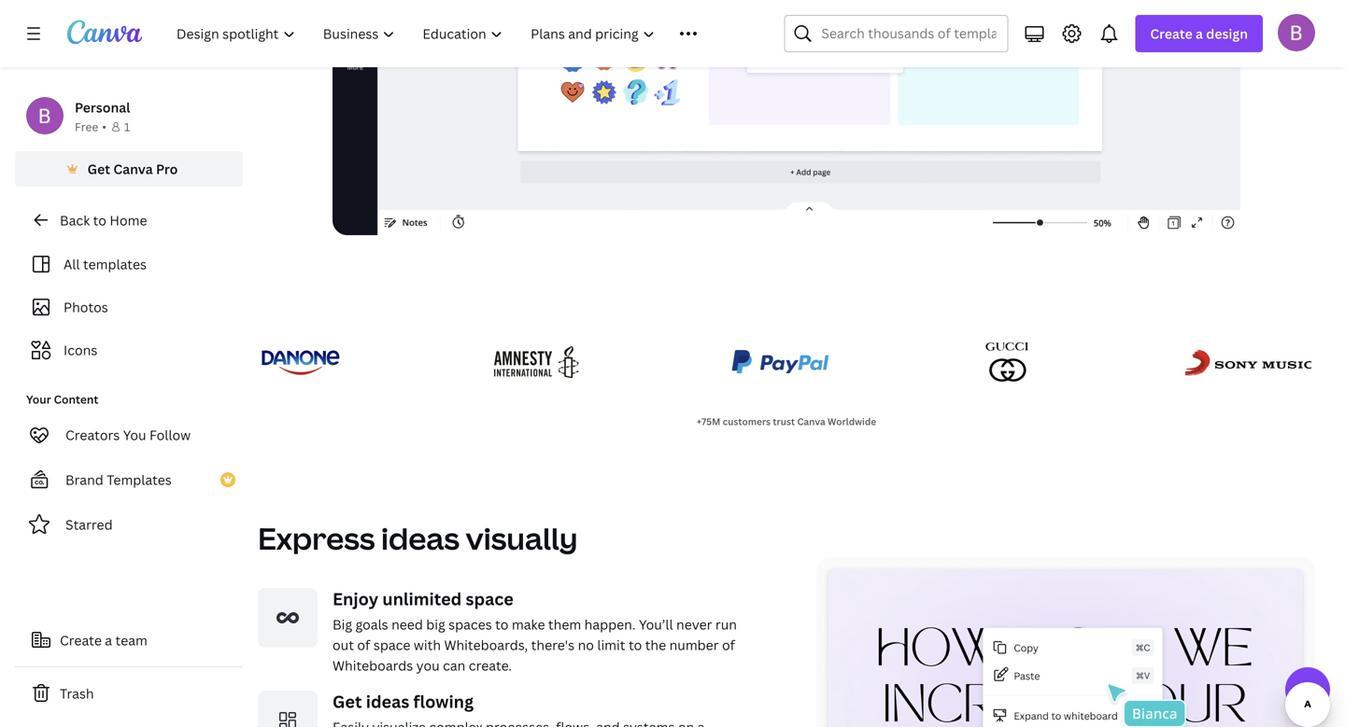 Task type: vqa. For each thing, say whether or not it's contained in the screenshot.
left BE
no



Task type: locate. For each thing, give the bounding box(es) containing it.
spaces
[[449, 616, 492, 634]]

1 vertical spatial get
[[333, 691, 362, 714]]

1 vertical spatial a
[[105, 632, 112, 650]]

space down need
[[374, 636, 411, 654]]

0 vertical spatial space
[[466, 588, 514, 611]]

1 horizontal spatial create
[[1150, 25, 1193, 43]]

get down •
[[88, 160, 110, 178]]

a for team
[[105, 632, 112, 650]]

space up spaces
[[466, 588, 514, 611]]

a inside 'button'
[[105, 632, 112, 650]]

get inside button
[[88, 160, 110, 178]]

1 vertical spatial create
[[60, 632, 102, 650]]

1
[[124, 119, 130, 135]]

get down whiteboards
[[333, 691, 362, 714]]

make
[[512, 616, 545, 634]]

create left team
[[60, 632, 102, 650]]

1 horizontal spatial a
[[1196, 25, 1203, 43]]

top level navigation element
[[164, 15, 739, 52], [164, 15, 739, 52]]

create inside dropdown button
[[1150, 25, 1193, 43]]

run
[[716, 616, 737, 634]]

a for design
[[1196, 25, 1203, 43]]

create
[[1150, 25, 1193, 43], [60, 632, 102, 650]]

amnesty international image
[[489, 340, 582, 385]]

ideas up unlimited
[[381, 518, 460, 559]]

all templates link
[[26, 247, 232, 282]]

your
[[26, 392, 51, 407]]

get
[[88, 160, 110, 178], [333, 691, 362, 714]]

never
[[676, 616, 712, 634]]

brand templates
[[65, 471, 172, 489]]

get ideas flowing image
[[258, 691, 318, 728]]

them
[[548, 616, 581, 634]]

you
[[416, 657, 440, 675]]

0 horizontal spatial get
[[88, 160, 110, 178]]

pro
[[156, 160, 178, 178]]

1 horizontal spatial canva
[[797, 416, 826, 428]]

back
[[60, 212, 90, 229]]

of right out
[[357, 636, 370, 654]]

1 vertical spatial space
[[374, 636, 411, 654]]

happen.
[[585, 616, 636, 634]]

content
[[54, 392, 98, 407]]

danone image
[[258, 340, 343, 385]]

0 horizontal spatial to
[[93, 212, 106, 229]]

starred
[[65, 516, 113, 534]]

limit
[[597, 636, 626, 654]]

canva
[[113, 160, 153, 178], [797, 416, 826, 428]]

to
[[93, 212, 106, 229], [495, 616, 509, 634], [629, 636, 642, 654]]

0 horizontal spatial canva
[[113, 160, 153, 178]]

get ideas flowing
[[333, 691, 474, 714]]

0 vertical spatial ideas
[[381, 518, 460, 559]]

design
[[1206, 25, 1248, 43]]

1 horizontal spatial get
[[333, 691, 362, 714]]

to left the
[[629, 636, 642, 654]]

a left team
[[105, 632, 112, 650]]

out
[[333, 636, 354, 654]]

creators
[[65, 427, 120, 444]]

0 horizontal spatial space
[[374, 636, 411, 654]]

1 vertical spatial ideas
[[366, 691, 409, 714]]

no
[[578, 636, 594, 654]]

express
[[258, 518, 375, 559]]

None search field
[[784, 15, 1008, 52]]

enjoy
[[333, 588, 378, 611]]

flowing
[[413, 691, 474, 714]]

personal
[[75, 99, 130, 116]]

need
[[392, 616, 423, 634]]

trusted by element
[[235, 329, 1338, 396]]

ideas
[[381, 518, 460, 559], [366, 691, 409, 714]]

0 vertical spatial to
[[93, 212, 106, 229]]

2 vertical spatial to
[[629, 636, 642, 654]]

bob builder image
[[1278, 14, 1315, 51]]

create inside 'button'
[[60, 632, 102, 650]]

unlimited
[[382, 588, 462, 611]]

you
[[123, 427, 146, 444]]

a inside dropdown button
[[1196, 25, 1203, 43]]

to right back
[[93, 212, 106, 229]]

team
[[115, 632, 148, 650]]

ideas down whiteboards
[[366, 691, 409, 714]]

canva right trust
[[797, 416, 826, 428]]

1 of from the left
[[357, 636, 370, 654]]

paypal image
[[728, 340, 834, 385]]

ideas for get
[[366, 691, 409, 714]]

0 horizontal spatial create
[[60, 632, 102, 650]]

0 vertical spatial canva
[[113, 160, 153, 178]]

get canva pro button
[[15, 151, 243, 187]]

0 horizontal spatial a
[[105, 632, 112, 650]]

1 horizontal spatial to
[[495, 616, 509, 634]]

0 horizontal spatial of
[[357, 636, 370, 654]]

1 horizontal spatial space
[[466, 588, 514, 611]]

1 vertical spatial to
[[495, 616, 509, 634]]

0 vertical spatial a
[[1196, 25, 1203, 43]]

canva left pro
[[113, 160, 153, 178]]

create left design
[[1150, 25, 1193, 43]]

whiteboards,
[[444, 636, 528, 654]]

there's
[[531, 636, 575, 654]]

of
[[357, 636, 370, 654], [722, 636, 735, 654]]

+75m customers trust canva worldwide
[[697, 416, 876, 428]]

space
[[466, 588, 514, 611], [374, 636, 411, 654]]

a
[[1196, 25, 1203, 43], [105, 632, 112, 650]]

0 vertical spatial create
[[1150, 25, 1193, 43]]

to up whiteboards,
[[495, 616, 509, 634]]

a left design
[[1196, 25, 1203, 43]]

1 horizontal spatial of
[[722, 636, 735, 654]]

0 vertical spatial get
[[88, 160, 110, 178]]

of down run
[[722, 636, 735, 654]]



Task type: describe. For each thing, give the bounding box(es) containing it.
create a design button
[[1136, 15, 1263, 52]]

the
[[645, 636, 666, 654]]

follow
[[149, 427, 191, 444]]

all
[[64, 256, 80, 273]]

Search search field
[[822, 16, 996, 51]]

+75m
[[697, 416, 721, 428]]

get for get ideas flowing
[[333, 691, 362, 714]]

canva inside button
[[113, 160, 153, 178]]

2 of from the left
[[722, 636, 735, 654]]

back to home
[[60, 212, 147, 229]]

can
[[443, 657, 466, 675]]

express ideas visually
[[258, 518, 578, 559]]

templates
[[107, 471, 172, 489]]

enjoy unlimited space big goals need big spaces to make them happen. you'll never run out of space with whiteboards, there's no limit to the number of whiteboards you can create.
[[333, 588, 737, 675]]

create a team button
[[15, 622, 243, 660]]

worldwide
[[828, 416, 876, 428]]

create a design
[[1150, 25, 1248, 43]]

free •
[[75, 119, 106, 135]]

1 vertical spatial canva
[[797, 416, 826, 428]]

all templates
[[64, 256, 147, 273]]

get canva pro
[[88, 160, 178, 178]]

trust
[[773, 416, 795, 428]]

number
[[669, 636, 719, 654]]

free
[[75, 119, 98, 135]]

brand
[[65, 471, 104, 489]]

enjoy unlimited space image
[[258, 588, 318, 648]]

gucci image
[[980, 340, 1037, 385]]

create for create a design
[[1150, 25, 1193, 43]]

big
[[333, 616, 352, 634]]

icons
[[64, 341, 97, 359]]

your content
[[26, 392, 98, 407]]

with
[[414, 636, 441, 654]]

brand templates link
[[15, 462, 243, 499]]

icons link
[[26, 333, 232, 368]]

home
[[110, 212, 147, 229]]

ideas for express
[[381, 518, 460, 559]]

photos
[[64, 299, 108, 316]]

customers
[[723, 416, 771, 428]]

back to home link
[[15, 202, 243, 239]]

•
[[102, 119, 106, 135]]

2 horizontal spatial to
[[629, 636, 642, 654]]

photos link
[[26, 290, 232, 325]]

sony music image
[[1183, 340, 1315, 385]]

create for create a team
[[60, 632, 102, 650]]

trash link
[[15, 675, 243, 713]]

big
[[426, 616, 445, 634]]

visually
[[466, 518, 578, 559]]

creators you follow
[[65, 427, 191, 444]]

templates
[[83, 256, 147, 273]]

get for get canva pro
[[88, 160, 110, 178]]

whiteboards
[[333, 657, 413, 675]]

you'll
[[639, 616, 673, 634]]

goals
[[356, 616, 388, 634]]

create.
[[469, 657, 512, 675]]

trash
[[60, 685, 94, 703]]

creators you follow link
[[15, 417, 243, 454]]

create a team
[[60, 632, 148, 650]]

starred link
[[15, 506, 243, 544]]



